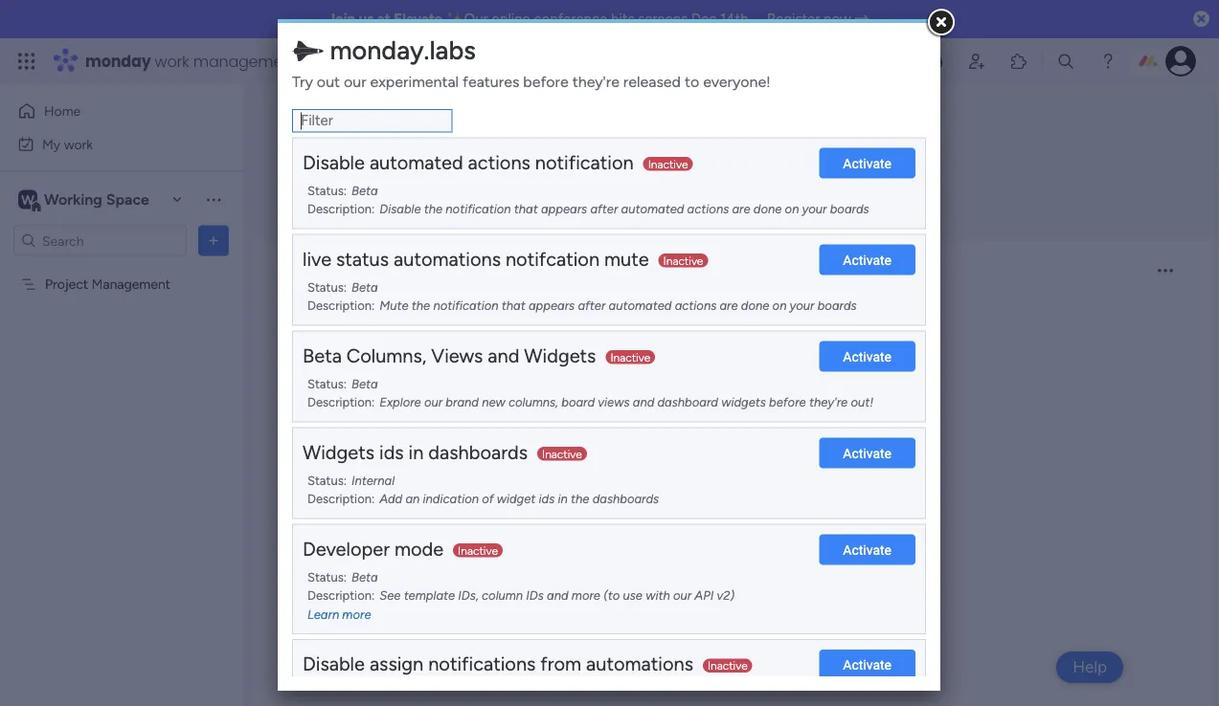 Task type: describe. For each thing, give the bounding box(es) containing it.
status: beta description: explore our brand new columns, board views and dashboard widgets before they're out!
[[307, 376, 874, 410]]

14th
[[720, 11, 749, 28]]

at
[[377, 11, 391, 28]]

working space inside workspace selection element
[[44, 191, 149, 209]]

out
[[317, 72, 340, 90]]

features
[[463, 72, 519, 90]]

description: for widgets
[[307, 492, 375, 507]]

management inside project management link
[[440, 452, 519, 468]]

status: beta description: disable the notification that appears after automated actions are done on your boards
[[307, 183, 869, 217]]

public board image
[[362, 449, 383, 471]]

v2)
[[717, 589, 735, 604]]

to
[[685, 72, 699, 90]]

0 vertical spatial notification
[[535, 151, 634, 174]]

1 horizontal spatial widgets
[[524, 344, 596, 367]]

explore
[[379, 395, 421, 410]]

1 horizontal spatial more
[[572, 589, 600, 604]]

boards and dashboards you visited recently in this workspace
[[361, 407, 729, 424]]

our
[[464, 11, 488, 28]]

my work
[[42, 136, 93, 152]]

our inside status: beta description: see template ids, column ids and more (to use with our api v2) learn more
[[673, 589, 692, 604]]

done for mute
[[741, 298, 769, 314]]

1 horizontal spatial space
[[579, 252, 651, 284]]

add
[[379, 492, 402, 507]]

and right boards
[[406, 407, 428, 424]]

Search in workspace field
[[40, 230, 160, 252]]

Working Space field
[[473, 252, 1142, 284]]

columns,
[[346, 344, 427, 367]]

w
[[21, 192, 34, 208]]

✨
[[446, 11, 461, 28]]

in inside the status: internal description: add an indication of widget ids in the dashboards
[[558, 492, 568, 507]]

assign
[[370, 653, 424, 676]]

mute
[[379, 298, 409, 314]]

and inside status: beta description: see template ids, column ids and more (to use with our api v2) learn more
[[547, 589, 568, 604]]

see plans
[[335, 53, 393, 69]]

activate for and
[[843, 349, 892, 365]]

try
[[292, 72, 313, 90]]

widget
[[497, 492, 536, 507]]

the for automated
[[424, 202, 443, 217]]

0 horizontal spatial in
[[409, 441, 424, 464]]

home
[[44, 103, 81, 119]]

mute
[[604, 248, 649, 271]]

an
[[406, 492, 420, 507]]

activate button for notification
[[819, 148, 916, 179]]

elevate
[[394, 11, 443, 28]]

apps image
[[1009, 52, 1029, 71]]

notifcation
[[506, 248, 600, 271]]

learn
[[307, 607, 339, 623]]

0 horizontal spatial before
[[523, 72, 569, 90]]

our inside 'status: beta description: explore our brand new columns, board views and dashboard widgets before they're out!'
[[424, 395, 443, 410]]

monday
[[85, 50, 151, 72]]

boards for inactive
[[830, 202, 869, 217]]

work for monday
[[155, 50, 189, 72]]

new
[[482, 395, 505, 410]]

dec
[[691, 11, 717, 28]]

automated for live status automations notifcation mute
[[609, 298, 672, 314]]

project management inside list box
[[45, 276, 171, 293]]

search everything image
[[1056, 52, 1075, 71]]

5 activate from the top
[[843, 542, 892, 558]]

with
[[646, 589, 670, 604]]

5 activate button from the top
[[819, 535, 916, 566]]

columns,
[[508, 395, 558, 410]]

appears for notifcation
[[529, 298, 575, 314]]

monday work management
[[85, 50, 298, 72]]

are for mute
[[720, 298, 738, 314]]

status: inside status: beta description: see template ids, column ids and more (to use with our api v2) learn more
[[307, 570, 347, 585]]

developer
[[303, 538, 390, 561]]

online
[[492, 11, 530, 28]]

help
[[1073, 658, 1107, 678]]

brand
[[446, 395, 479, 410]]

0 vertical spatial automated
[[370, 151, 463, 174]]

ids
[[526, 589, 544, 604]]

your for mute
[[790, 298, 815, 314]]

0 horizontal spatial widgets
[[303, 441, 375, 464]]

project management list box
[[0, 264, 244, 559]]

select product image
[[17, 52, 36, 71]]

join
[[327, 11, 355, 28]]

2 vertical spatial boards
[[414, 362, 461, 380]]

use
[[623, 589, 643, 604]]

widgets ids in dashboards inactive
[[303, 441, 582, 464]]

1 vertical spatial working
[[478, 252, 573, 284]]

recently
[[572, 407, 621, 424]]

status
[[336, 248, 389, 271]]

1 horizontal spatial working space
[[478, 252, 651, 284]]

and right views
[[488, 344, 519, 367]]

the for status
[[412, 298, 430, 314]]

this
[[523, 293, 547, 310]]

activate for dashboards
[[843, 446, 892, 462]]

description: for beta
[[307, 395, 375, 410]]

inbox image
[[925, 52, 944, 71]]

1 horizontal spatial project management
[[394, 452, 519, 468]]

→
[[855, 11, 869, 28]]

indication
[[423, 492, 479, 507]]

recent
[[361, 362, 410, 380]]

invite members image
[[967, 52, 986, 71]]

inactive inside disable automated actions notification inactive
[[648, 157, 688, 171]]

inactive inside widgets ids in dashboards inactive
[[542, 447, 582, 461]]

hits
[[611, 11, 634, 28]]

now
[[824, 11, 851, 28]]

help button
[[1056, 652, 1123, 684]]

appears for notification
[[541, 202, 587, 217]]

bob builder image
[[1165, 46, 1196, 77]]

my work button
[[11, 129, 206, 159]]

notifications
[[428, 653, 536, 676]]

0 vertical spatial they're
[[572, 72, 620, 90]]

and inside 'status: beta description: explore our brand new columns, board views and dashboard widgets before they're out!'
[[633, 395, 654, 410]]

that for notifcation
[[502, 298, 525, 314]]

done for inactive
[[754, 202, 782, 217]]

register now → link
[[767, 11, 869, 28]]

(to
[[603, 589, 620, 604]]

help image
[[1098, 52, 1118, 71]]

notification for notification
[[446, 202, 511, 217]]

1 vertical spatial dashboards
[[428, 441, 528, 464]]

register
[[767, 11, 820, 28]]

views
[[598, 395, 630, 410]]

inactive inside disable assign notifications from automations inactive
[[708, 659, 748, 673]]

activate for notification
[[843, 156, 892, 171]]

released
[[623, 72, 681, 90]]

status: for beta
[[307, 376, 347, 392]]

0 horizontal spatial ids
[[379, 441, 404, 464]]

add to favorites image
[[866, 450, 886, 469]]

disable automated actions notification inactive
[[303, 151, 688, 174]]

template
[[404, 589, 455, 604]]

status: for widgets
[[307, 473, 347, 489]]

board
[[561, 395, 595, 410]]

from
[[540, 653, 581, 676]]

1 vertical spatial project
[[394, 452, 437, 468]]

live
[[303, 248, 331, 271]]

they're inside 'status: beta description: explore our brand new columns, board views and dashboard widgets before they're out!'
[[809, 395, 848, 410]]

monday.labs
[[323, 35, 476, 66]]



Task type: locate. For each thing, give the bounding box(es) containing it.
1 vertical spatial automations
[[586, 653, 693, 676]]

project
[[45, 276, 88, 293], [394, 452, 437, 468]]

1 vertical spatial before
[[769, 395, 806, 410]]

2 horizontal spatial our
[[673, 589, 692, 604]]

visited
[[530, 407, 569, 424]]

your down working space field
[[790, 298, 815, 314]]

see left template
[[379, 589, 401, 604]]

0 vertical spatial project management
[[45, 276, 171, 293]]

4 activate button from the top
[[819, 438, 916, 469]]

working right 'workspace' icon
[[44, 191, 102, 209]]

6 activate from the top
[[843, 658, 892, 674]]

notification for notifcation
[[433, 298, 499, 314]]

my
[[42, 136, 61, 152]]

0 vertical spatial before
[[523, 72, 569, 90]]

are for inactive
[[732, 202, 750, 217]]

description: inside 'status: beta description: explore our brand new columns, board views and dashboard widgets before they're out!'
[[307, 395, 375, 410]]

boards up brand
[[414, 362, 461, 380]]

they're left released
[[572, 72, 620, 90]]

1 activate button from the top
[[819, 148, 916, 179]]

management
[[193, 50, 298, 72]]

working space
[[44, 191, 149, 209], [478, 252, 651, 284]]

description: down the status
[[307, 298, 375, 314]]

project down the search in workspace 'field'
[[45, 276, 88, 293]]

automations
[[394, 248, 501, 271], [586, 653, 693, 676]]

the right 'mute'
[[412, 298, 430, 314]]

mode
[[394, 538, 444, 561]]

1 vertical spatial after
[[578, 298, 606, 314]]

dashboards up widgets ids in dashboards inactive
[[431, 407, 501, 424]]

and right the views
[[633, 395, 654, 410]]

1 vertical spatial the
[[412, 298, 430, 314]]

notification inside status: beta description: disable the notification that appears after automated actions are done on your boards
[[446, 202, 511, 217]]

are
[[732, 202, 750, 217], [720, 298, 738, 314]]

more
[[572, 589, 600, 604], [342, 607, 371, 623]]

views
[[431, 344, 483, 367]]

2 status: from the top
[[307, 280, 347, 295]]

join us at elevate ✨ our online conference hits screens dec 14th
[[327, 11, 749, 28]]

1 vertical spatial automated
[[621, 202, 684, 217]]

after for notifcation
[[578, 298, 606, 314]]

1 horizontal spatial in
[[558, 492, 568, 507]]

notification
[[535, 151, 634, 174], [446, 202, 511, 217], [433, 298, 499, 314]]

0 horizontal spatial working space
[[44, 191, 149, 209]]

1 vertical spatial management
[[440, 452, 519, 468]]

activate for notifcation
[[843, 252, 892, 268]]

status: down live
[[307, 280, 347, 295]]

done inside the status: beta description: mute the notification that appears after automated actions are done on your boards
[[741, 298, 769, 314]]

status: inside 'status: beta description: explore our brand new columns, board views and dashboard widgets before they're out!'
[[307, 376, 347, 392]]

automated down search features search field
[[370, 151, 463, 174]]

beta left columns,
[[303, 344, 342, 367]]

inactive inside developer mode inactive
[[458, 544, 498, 558]]

in right public board image
[[409, 441, 424, 464]]

experimental
[[370, 72, 459, 90]]

5 status: from the top
[[307, 570, 347, 585]]

beta down developer
[[351, 570, 378, 585]]

0 horizontal spatial our
[[344, 72, 366, 90]]

space
[[106, 191, 149, 209], [579, 252, 651, 284]]

1 vertical spatial see
[[379, 589, 401, 604]]

try out our experimental features before they're released to everyone!
[[292, 72, 771, 90]]

inactive up the views
[[610, 351, 650, 364]]

that inside status: beta description: disable the notification that appears after automated actions are done on your boards
[[514, 202, 538, 217]]

0 vertical spatial our
[[344, 72, 366, 90]]

are inside the status: beta description: mute the notification that appears after automated actions are done on your boards
[[720, 298, 738, 314]]

3 activate button from the top
[[819, 341, 916, 372]]

management down the search in workspace 'field'
[[92, 276, 171, 293]]

management up the status: internal description: add an indication of widget ids in the dashboards
[[440, 452, 519, 468]]

dashboards up the status: internal description: add an indication of widget ids in the dashboards
[[428, 441, 528, 464]]

after for notification
[[590, 202, 618, 217]]

1 vertical spatial work
[[64, 136, 93, 152]]

0 vertical spatial disable
[[303, 151, 365, 174]]

boards inside the status: beta description: mute the notification that appears after automated actions are done on your boards
[[818, 298, 857, 314]]

appears up notifcation
[[541, 202, 587, 217]]

ids right widget
[[539, 492, 555, 507]]

actions inside the status: beta description: mute the notification that appears after automated actions are done on your boards
[[675, 298, 717, 314]]

register now →
[[767, 11, 869, 28]]

0 horizontal spatial work
[[64, 136, 93, 152]]

6 activate button from the top
[[819, 650, 916, 681]]

1 vertical spatial done
[[741, 298, 769, 314]]

description: down recent
[[307, 395, 375, 410]]

beta columns, views and widgets inactive
[[303, 344, 650, 367]]

dashboard
[[657, 395, 718, 410]]

beta for columns,
[[351, 376, 378, 392]]

your inside the status: beta description: mute the notification that appears after automated actions are done on your boards
[[790, 298, 815, 314]]

2 vertical spatial the
[[571, 492, 589, 507]]

dashboards down project management link on the bottom of the page
[[592, 492, 659, 507]]

activate button for dashboards
[[819, 438, 916, 469]]

that
[[514, 202, 538, 217], [502, 298, 525, 314]]

beta
[[351, 183, 378, 198], [351, 280, 378, 295], [303, 344, 342, 367], [351, 376, 378, 392], [351, 570, 378, 585]]

boards
[[830, 202, 869, 217], [818, 298, 857, 314], [414, 362, 461, 380]]

home button
[[11, 96, 206, 126]]

api
[[695, 589, 714, 604]]

project management down the search in workspace 'field'
[[45, 276, 171, 293]]

recent boards
[[361, 362, 461, 380]]

and right ids
[[547, 589, 568, 604]]

on inside status: beta description: disable the notification that appears after automated actions are done on your boards
[[785, 202, 799, 217]]

0 vertical spatial the
[[424, 202, 443, 217]]

0 vertical spatial your
[[802, 202, 827, 217]]

1 horizontal spatial management
[[440, 452, 519, 468]]

widgets up 'status: beta description: explore our brand new columns, board views and dashboard widgets before they're out!'
[[524, 344, 596, 367]]

your inside status: beta description: disable the notification that appears after automated actions are done on your boards
[[802, 202, 827, 217]]

testing this
[[476, 293, 547, 310]]

project management
[[45, 276, 171, 293], [394, 452, 519, 468]]

work for my
[[64, 136, 93, 152]]

on for mute
[[772, 298, 787, 314]]

1 vertical spatial appears
[[529, 298, 575, 314]]

done
[[754, 202, 782, 217], [741, 298, 769, 314]]

1 horizontal spatial they're
[[809, 395, 848, 410]]

description: for live
[[307, 298, 375, 314]]

are up working space field
[[732, 202, 750, 217]]

work right monday in the left of the page
[[155, 50, 189, 72]]

and
[[488, 344, 519, 367], [633, 395, 654, 410], [406, 407, 428, 424], [547, 589, 568, 604]]

4 status: from the top
[[307, 473, 347, 489]]

screens
[[638, 11, 688, 28]]

status: left recent
[[307, 376, 347, 392]]

2 activate button from the top
[[819, 245, 916, 276]]

3 activate from the top
[[843, 349, 892, 365]]

1 vertical spatial working space
[[478, 252, 651, 284]]

2 vertical spatial our
[[673, 589, 692, 604]]

0 vertical spatial that
[[514, 202, 538, 217]]

space up the search in workspace 'field'
[[106, 191, 149, 209]]

2 horizontal spatial in
[[625, 407, 635, 424]]

0 horizontal spatial they're
[[572, 72, 620, 90]]

see inside button
[[335, 53, 358, 69]]

status: beta description: see template ids, column ids and more (to use with our api v2) learn more
[[307, 570, 735, 623]]

on inside the status: beta description: mute the notification that appears after automated actions are done on your boards
[[772, 298, 787, 314]]

before
[[523, 72, 569, 90], [769, 395, 806, 410]]

description: inside the status: internal description: add an indication of widget ids in the dashboards
[[307, 492, 375, 507]]

status: beta description: mute the notification that appears after automated actions are done on your boards
[[307, 280, 857, 314]]

notification down disable automated actions notification inactive
[[446, 202, 511, 217]]

3 status: from the top
[[307, 376, 347, 392]]

2 vertical spatial notification
[[433, 298, 499, 314]]

status: internal description: add an indication of widget ids in the dashboards
[[307, 473, 659, 507]]

activate button
[[819, 148, 916, 179], [819, 245, 916, 276], [819, 341, 916, 372], [819, 438, 916, 469], [819, 535, 916, 566], [819, 650, 916, 681]]

disable assign notifications from automations inactive
[[303, 653, 748, 676]]

0 vertical spatial are
[[732, 202, 750, 217]]

work right my
[[64, 136, 93, 152]]

your
[[802, 202, 827, 217], [790, 298, 815, 314]]

actions for notification
[[687, 202, 729, 217]]

Search features search field
[[292, 109, 452, 133]]

0 vertical spatial after
[[590, 202, 618, 217]]

status: inside status: beta description: disable the notification that appears after automated actions are done on your boards
[[307, 183, 347, 198]]

disable down learn more link at the left
[[303, 653, 365, 676]]

2 vertical spatial dashboards
[[592, 492, 659, 507]]

work
[[155, 50, 189, 72], [64, 136, 93, 152]]

0 vertical spatial widgets
[[524, 344, 596, 367]]

everyone!
[[703, 72, 771, 90]]

conference
[[534, 11, 607, 28]]

management inside project management list box
[[92, 276, 171, 293]]

0 vertical spatial automations
[[394, 248, 501, 271]]

the
[[424, 202, 443, 217], [412, 298, 430, 314], [571, 492, 589, 507]]

beta down columns,
[[351, 376, 378, 392]]

are down working space field
[[720, 298, 738, 314]]

status:
[[307, 183, 347, 198], [307, 280, 347, 295], [307, 376, 347, 392], [307, 473, 347, 489], [307, 570, 347, 585]]

disable up the status
[[379, 202, 421, 217]]

after
[[590, 202, 618, 217], [578, 298, 606, 314]]

1 horizontal spatial automations
[[586, 653, 693, 676]]

working up this
[[478, 252, 573, 284]]

our left api
[[673, 589, 692, 604]]

0 horizontal spatial more
[[342, 607, 371, 623]]

status: for live
[[307, 280, 347, 295]]

beta inside status: beta description: disable the notification that appears after automated actions are done on your boards
[[351, 183, 378, 198]]

us
[[359, 11, 374, 28]]

see inside status: beta description: see template ids, column ids and more (to use with our api v2) learn more
[[379, 589, 401, 604]]

1 horizontal spatial our
[[424, 395, 443, 410]]

1 vertical spatial widgets
[[303, 441, 375, 464]]

0 vertical spatial dashboards
[[431, 407, 501, 424]]

description:
[[307, 202, 375, 217], [307, 298, 375, 314], [307, 395, 375, 410], [307, 492, 375, 507], [307, 589, 375, 604]]

disable down search features search field
[[303, 151, 365, 174]]

0 vertical spatial working
[[44, 191, 102, 209]]

boards
[[361, 407, 402, 424]]

beta up the status
[[351, 183, 378, 198]]

the inside status: beta description: disable the notification that appears after automated actions are done on your boards
[[424, 202, 443, 217]]

after inside the status: beta description: mute the notification that appears after automated actions are done on your boards
[[578, 298, 606, 314]]

appears inside status: beta description: disable the notification that appears after automated actions are done on your boards
[[541, 202, 587, 217]]

beta for automated
[[351, 183, 378, 198]]

0 vertical spatial on
[[785, 202, 799, 217]]

0 horizontal spatial management
[[92, 276, 171, 293]]

project management up indication
[[394, 452, 519, 468]]

testing
[[476, 293, 520, 310]]

automated up 'mute'
[[621, 202, 684, 217]]

1 horizontal spatial before
[[769, 395, 806, 410]]

they're left out!
[[809, 395, 848, 410]]

inactive right 'mute'
[[663, 254, 703, 268]]

space down status: beta description: disable the notification that appears after automated actions are done on your boards
[[579, 252, 651, 284]]

working space up the search in workspace 'field'
[[44, 191, 149, 209]]

status: down developer
[[307, 570, 347, 585]]

boards inside status: beta description: disable the notification that appears after automated actions are done on your boards
[[830, 202, 869, 217]]

automations up the testing
[[394, 248, 501, 271]]

more left (to
[[572, 589, 600, 604]]

see up out
[[335, 53, 358, 69]]

inactive inside beta columns, views and widgets inactive
[[610, 351, 650, 364]]

status: inside the status: beta description: mute the notification that appears after automated actions are done on your boards
[[307, 280, 347, 295]]

beta inside the status: beta description: mute the notification that appears after automated actions are done on your boards
[[351, 280, 378, 295]]

ids inside the status: internal description: add an indication of widget ids in the dashboards
[[539, 492, 555, 507]]

are inside status: beta description: disable the notification that appears after automated actions are done on your boards
[[732, 202, 750, 217]]

0 vertical spatial more
[[572, 589, 600, 604]]

option
[[0, 267, 244, 271]]

0 vertical spatial actions
[[468, 151, 530, 174]]

1 horizontal spatial ids
[[539, 492, 555, 507]]

of
[[482, 492, 494, 507]]

1 vertical spatial notification
[[446, 202, 511, 217]]

status: inside the status: internal description: add an indication of widget ids in the dashboards
[[307, 473, 347, 489]]

1 vertical spatial disable
[[379, 202, 421, 217]]

0 horizontal spatial working
[[44, 191, 102, 209]]

ids,
[[458, 589, 479, 604]]

out!
[[851, 395, 874, 410]]

0 horizontal spatial project management
[[45, 276, 171, 293]]

0 vertical spatial space
[[106, 191, 149, 209]]

management
[[92, 276, 171, 293], [440, 452, 519, 468]]

0 vertical spatial ids
[[379, 441, 404, 464]]

see plans button
[[309, 47, 401, 76]]

beta inside 'status: beta description: explore our brand new columns, board views and dashboard widgets before they're out!'
[[351, 376, 378, 392]]

status: for disable
[[307, 183, 347, 198]]

1 vertical spatial ids
[[539, 492, 555, 507]]

2 vertical spatial actions
[[675, 298, 717, 314]]

2 vertical spatial disable
[[303, 653, 365, 676]]

disable for assign
[[303, 653, 365, 676]]

description: inside status: beta description: disable the notification that appears after automated actions are done on your boards
[[307, 202, 375, 217]]

4 description: from the top
[[307, 492, 375, 507]]

1 horizontal spatial working
[[478, 252, 573, 284]]

boards for mute
[[818, 298, 857, 314]]

working space up this
[[478, 252, 651, 284]]

1 vertical spatial space
[[579, 252, 651, 284]]

more right learn
[[342, 607, 371, 623]]

project management link
[[333, 433, 911, 488]]

the inside the status: internal description: add an indication of widget ids in the dashboards
[[571, 492, 589, 507]]

automated for disable automated actions notification
[[621, 202, 684, 217]]

on up working space field
[[785, 202, 799, 217]]

actions inside status: beta description: disable the notification that appears after automated actions are done on your boards
[[687, 202, 729, 217]]

1 horizontal spatial work
[[155, 50, 189, 72]]

status: up live
[[307, 183, 347, 198]]

1 vertical spatial are
[[720, 298, 738, 314]]

description: up the status
[[307, 202, 375, 217]]

before right the widgets
[[769, 395, 806, 410]]

1 horizontal spatial project
[[394, 452, 437, 468]]

automated inside status: beta description: disable the notification that appears after automated actions are done on your boards
[[621, 202, 684, 217]]

automated down 'mute'
[[609, 298, 672, 314]]

4 activate from the top
[[843, 446, 892, 462]]

2 vertical spatial in
[[558, 492, 568, 507]]

1 description: from the top
[[307, 202, 375, 217]]

workspace selection element
[[18, 188, 152, 213]]

that inside the status: beta description: mute the notification that appears after automated actions are done on your boards
[[502, 298, 525, 314]]

0 vertical spatial work
[[155, 50, 189, 72]]

inactive down the v2)
[[708, 659, 748, 673]]

work inside button
[[64, 136, 93, 152]]

activate button for notifcation
[[819, 245, 916, 276]]

0 vertical spatial see
[[335, 53, 358, 69]]

description: up learn more link at the left
[[307, 589, 375, 604]]

our
[[344, 72, 366, 90], [424, 395, 443, 410], [673, 589, 692, 604]]

1 status: from the top
[[307, 183, 347, 198]]

boards down working space field
[[818, 298, 857, 314]]

inactive down visited
[[542, 447, 582, 461]]

this
[[639, 407, 661, 424]]

2 description: from the top
[[307, 298, 375, 314]]

0 vertical spatial in
[[625, 407, 635, 424]]

disable for automated
[[303, 151, 365, 174]]

inactive inside live status automations notifcation mute inactive
[[663, 254, 703, 268]]

workspace image
[[18, 189, 37, 210]]

1 vertical spatial more
[[342, 607, 371, 623]]

0 vertical spatial boards
[[830, 202, 869, 217]]

your for inactive
[[802, 202, 827, 217]]

beta inside status: beta description: see template ids, column ids and more (to use with our api v2) learn more
[[351, 570, 378, 585]]

after inside status: beta description: disable the notification that appears after automated actions are done on your boards
[[590, 202, 618, 217]]

internal
[[351, 473, 395, 489]]

activate button for and
[[819, 341, 916, 372]]

that up live status automations notifcation mute inactive
[[514, 202, 538, 217]]

after up 'mute'
[[590, 202, 618, 217]]

before right features
[[523, 72, 569, 90]]

that down live status automations notifcation mute inactive
[[502, 298, 525, 314]]

working inside workspace selection element
[[44, 191, 102, 209]]

project up an
[[394, 452, 437, 468]]

description: down internal
[[307, 492, 375, 507]]

you
[[504, 407, 526, 424]]

beta for status
[[351, 280, 378, 295]]

1 vertical spatial our
[[424, 395, 443, 410]]

1 horizontal spatial see
[[379, 589, 401, 604]]

1 vertical spatial your
[[790, 298, 815, 314]]

status: left internal
[[307, 473, 347, 489]]

1 activate from the top
[[843, 156, 892, 171]]

column
[[482, 589, 523, 604]]

on down working space field
[[772, 298, 787, 314]]

widgets up internal
[[303, 441, 375, 464]]

the down disable automated actions notification inactive
[[424, 202, 443, 217]]

project inside list box
[[45, 276, 88, 293]]

0 vertical spatial appears
[[541, 202, 587, 217]]

inactive up "ids,"
[[458, 544, 498, 558]]

2 activate from the top
[[843, 252, 892, 268]]

our left brand
[[424, 395, 443, 410]]

appears down notifcation
[[529, 298, 575, 314]]

done down working space field
[[741, 298, 769, 314]]

plans
[[361, 53, 393, 69]]

5 description: from the top
[[307, 589, 375, 604]]

1 vertical spatial actions
[[687, 202, 729, 217]]

notification up views
[[433, 298, 499, 314]]

0 horizontal spatial see
[[335, 53, 358, 69]]

in right widget
[[558, 492, 568, 507]]

workspace
[[664, 407, 729, 424]]

developer mode inactive
[[303, 538, 498, 561]]

1 vertical spatial boards
[[818, 298, 857, 314]]

actions for notifcation
[[675, 298, 717, 314]]

inactive down released
[[648, 157, 688, 171]]

done up working space field
[[754, 202, 782, 217]]

1 vertical spatial on
[[772, 298, 787, 314]]

0 horizontal spatial automations
[[394, 248, 501, 271]]

automations down use
[[586, 653, 693, 676]]

disable inside status: beta description: disable the notification that appears after automated actions are done on your boards
[[379, 202, 421, 217]]

3 description: from the top
[[307, 395, 375, 410]]

notification inside the status: beta description: mute the notification that appears after automated actions are done on your boards
[[433, 298, 499, 314]]

after right this
[[578, 298, 606, 314]]

beta down the status
[[351, 280, 378, 295]]

live status automations notifcation mute inactive
[[303, 248, 703, 271]]

that for notification
[[514, 202, 538, 217]]

the down project management link on the bottom of the page
[[571, 492, 589, 507]]

automated inside the status: beta description: mute the notification that appears after automated actions are done on your boards
[[609, 298, 672, 314]]

description: inside the status: beta description: mute the notification that appears after automated actions are done on your boards
[[307, 298, 375, 314]]

in left this
[[625, 407, 635, 424]]

description: for disable
[[307, 202, 375, 217]]

description: inside status: beta description: see template ids, column ids and more (to use with our api v2) learn more
[[307, 589, 375, 604]]

0 vertical spatial management
[[92, 276, 171, 293]]

our down see plans
[[344, 72, 366, 90]]

1 vertical spatial they're
[[809, 395, 848, 410]]

appears inside the status: beta description: mute the notification that appears after automated actions are done on your boards
[[529, 298, 575, 314]]

1 vertical spatial in
[[409, 441, 424, 464]]

permissions
[[571, 362, 652, 380]]

members
[[484, 362, 548, 380]]

1 vertical spatial project management
[[394, 452, 519, 468]]

notification up status: beta description: disable the notification that appears after automated actions are done on your boards
[[535, 151, 634, 174]]

on for inactive
[[785, 202, 799, 217]]

0 vertical spatial project
[[45, 276, 88, 293]]

in
[[625, 407, 635, 424], [409, 441, 424, 464], [558, 492, 568, 507]]

dashboards inside the status: internal description: add an indication of widget ids in the dashboards
[[592, 492, 659, 507]]

2 vertical spatial automated
[[609, 298, 672, 314]]

0 horizontal spatial space
[[106, 191, 149, 209]]

0 vertical spatial done
[[754, 202, 782, 217]]

the inside the status: beta description: mute the notification that appears after automated actions are done on your boards
[[412, 298, 430, 314]]

done inside status: beta description: disable the notification that appears after automated actions are done on your boards
[[754, 202, 782, 217]]

boards up working space field
[[830, 202, 869, 217]]

your up working space field
[[802, 202, 827, 217]]

before inside 'status: beta description: explore our brand new columns, board views and dashboard widgets before they're out!'
[[769, 395, 806, 410]]

1 vertical spatial that
[[502, 298, 525, 314]]

ids up internal
[[379, 441, 404, 464]]



Task type: vqa. For each thing, say whether or not it's contained in the screenshot.


